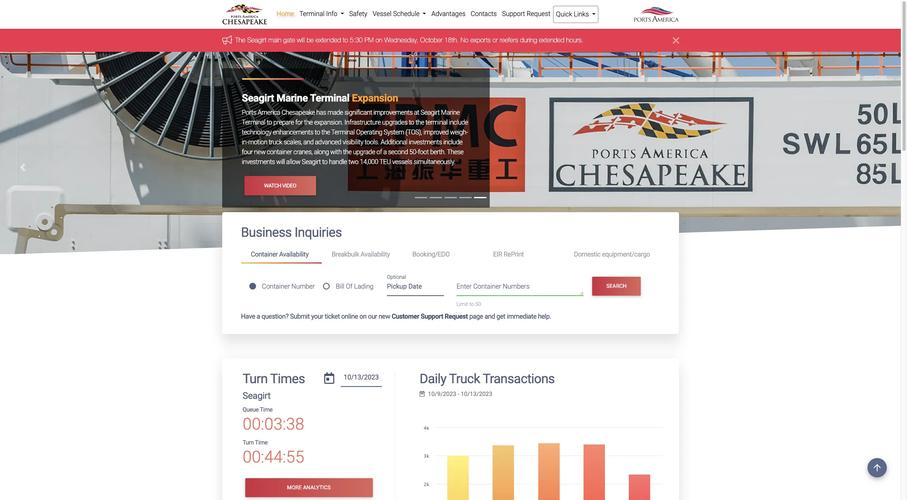 Task type: describe. For each thing, give the bounding box(es) containing it.
info
[[326, 10, 337, 18]]

second
[[388, 148, 408, 156]]

optional
[[387, 274, 406, 280]]

will inside ports america chesapeake has made significant improvements at seagirt marine terminal to                          prepare for the expansion. infrastructure upgrades to the terminal include technology                          enhancements to the terminal operating system (tos), improved weigh- in-motion truck scales,                          and advanced visibility tools. additional investments include four new container cranes,                          along with the upgrade of a second 50-foot berth. these investments will allow seagirt                          to handle two 14,000 teu vessels simultaneously.
[[276, 158, 285, 166]]

breakbulk availability
[[332, 251, 390, 259]]

tools.
[[365, 138, 379, 146]]

expansion.
[[314, 119, 343, 127]]

visibility
[[343, 138, 363, 146]]

your
[[311, 313, 323, 321]]

00:44:55
[[243, 448, 304, 467]]

breakbulk availability link
[[322, 247, 403, 262]]

truck
[[269, 138, 282, 146]]

more analytics
[[287, 485, 331, 491]]

get
[[497, 313, 505, 321]]

allow
[[286, 158, 300, 166]]

pm
[[365, 36, 374, 44]]

eir reprint link
[[483, 247, 564, 262]]

immediate
[[507, 313, 537, 321]]

turn for turn time 00:44:55
[[243, 440, 254, 447]]

close image
[[673, 36, 679, 45]]

at
[[414, 109, 419, 117]]

eir reprint
[[493, 251, 524, 259]]

eir
[[493, 251, 502, 259]]

container
[[267, 148, 292, 156]]

5:30
[[350, 36, 363, 44]]

queue
[[243, 407, 259, 414]]

number
[[292, 283, 315, 291]]

main content containing 00:03:38
[[216, 213, 685, 501]]

on inside the seagirt main gate will be extended to 5:30 pm on wednesday, october 18th.  no exports or reefers during extended hours. "alert"
[[376, 36, 383, 44]]

search
[[607, 283, 627, 289]]

berth.
[[430, 148, 446, 156]]

Enter Container Numbers text field
[[457, 282, 584, 296]]

availability for breakbulk availability
[[361, 251, 390, 259]]

customer support request link
[[392, 313, 468, 321]]

0 vertical spatial include
[[449, 119, 468, 127]]

page
[[469, 313, 483, 321]]

motion
[[248, 138, 267, 146]]

lading
[[354, 283, 374, 291]]

of
[[377, 148, 382, 156]]

in-
[[242, 138, 248, 146]]

prepare
[[273, 119, 294, 127]]

our
[[368, 313, 377, 321]]

terminal up technology
[[242, 119, 265, 127]]

and inside ports america chesapeake has made significant improvements at seagirt marine terminal to                          prepare for the expansion. infrastructure upgrades to the terminal include technology                          enhancements to the terminal operating system (tos), improved weigh- in-motion truck scales,                          and advanced visibility tools. additional investments include four new container cranes,                          along with the upgrade of a second 50-foot berth. these investments will allow seagirt                          to handle two 14,000 teu vessels simultaneously.
[[303, 138, 314, 146]]

improved
[[423, 129, 449, 136]]

improvements
[[374, 109, 413, 117]]

0 vertical spatial investments
[[409, 138, 442, 146]]

the up advanced
[[322, 129, 330, 136]]

seagirt up "ports"
[[242, 92, 274, 104]]

question?
[[262, 313, 289, 321]]

time for 00:03:38
[[260, 407, 273, 414]]

the right with
[[343, 148, 352, 156]]

transactions
[[483, 371, 555, 387]]

1 vertical spatial investments
[[242, 158, 275, 166]]

1 vertical spatial include
[[443, 138, 463, 146]]

america
[[258, 109, 280, 117]]

turn times
[[243, 371, 305, 387]]

Optional text field
[[387, 280, 444, 296]]

50-
[[409, 148, 418, 156]]

contacts link
[[468, 6, 500, 22]]

home link
[[274, 6, 297, 22]]

submit
[[290, 313, 310, 321]]

seagirt inside 'main content'
[[243, 391, 271, 401]]

terminal up the visibility
[[331, 129, 355, 136]]

availability for container availability
[[279, 251, 309, 259]]

to up advanced
[[315, 129, 320, 136]]

and inside 'main content'
[[485, 313, 495, 321]]

1 extended from the left
[[316, 36, 341, 44]]

the seagirt main gate will be extended to 5:30 pm on wednesday, october 18th.  no exports or reefers during extended hours. link
[[235, 36, 584, 44]]

2 extended from the left
[[539, 36, 565, 44]]

daily truck transactions
[[420, 371, 555, 387]]

-
[[458, 391, 459, 398]]

customer
[[392, 313, 419, 321]]

terminal left info
[[299, 10, 325, 18]]

chesapeake
[[282, 109, 315, 117]]

main
[[268, 36, 281, 44]]

foot
[[418, 148, 429, 156]]

daily
[[420, 371, 446, 387]]

to inside 'main content'
[[470, 301, 474, 308]]

request inside 'main content'
[[445, 313, 468, 321]]

expansion
[[352, 92, 398, 104]]

more analytics link
[[245, 479, 373, 498]]

terminal info link
[[297, 6, 347, 22]]

have a question? submit your ticket online on our new customer support request page and get immediate help.
[[241, 313, 551, 321]]

watch video link
[[244, 176, 316, 195]]

00:03:38
[[243, 415, 304, 434]]

vessels
[[392, 158, 412, 166]]

advantages
[[432, 10, 466, 18]]

enhancements
[[273, 129, 313, 136]]

marine inside ports america chesapeake has made significant improvements at seagirt marine terminal to                          prepare for the expansion. infrastructure upgrades to the terminal include technology                          enhancements to the terminal operating system (tos), improved weigh- in-motion truck scales,                          and advanced visibility tools. additional investments include four new container cranes,                          along with the upgrade of a second 50-foot berth. these investments will allow seagirt                          to handle two 14,000 teu vessels simultaneously.
[[441, 109, 460, 117]]

seagirt marine terminal expansion
[[242, 92, 398, 104]]

a inside 'main content'
[[257, 313, 260, 321]]

domestic
[[574, 251, 601, 259]]

on inside 'main content'
[[360, 313, 367, 321]]

have
[[241, 313, 255, 321]]

support request
[[502, 10, 551, 18]]

reefers
[[500, 36, 518, 44]]

seagirt up terminal
[[421, 109, 440, 117]]

search button
[[592, 277, 641, 296]]

video
[[282, 183, 296, 189]]

go to top image
[[868, 459, 887, 478]]

bullhorn image
[[222, 35, 235, 44]]

container up 50
[[473, 283, 501, 291]]

booking/edo link
[[403, 247, 483, 262]]

enter container numbers
[[457, 283, 530, 291]]

inquiries
[[295, 225, 342, 241]]

of
[[346, 283, 353, 291]]



Task type: locate. For each thing, give the bounding box(es) containing it.
time inside queue time 00:03:38
[[260, 407, 273, 414]]

vessel schedule link
[[370, 6, 429, 22]]

to inside "alert"
[[343, 36, 348, 44]]

advanced
[[315, 138, 341, 146]]

domestic equipment/cargo
[[574, 251, 650, 259]]

time for 00:44:55
[[255, 440, 268, 447]]

to left 5:30
[[343, 36, 348, 44]]

wednesday,
[[384, 36, 418, 44]]

main content
[[216, 213, 685, 501]]

system
[[384, 129, 404, 136]]

new inside ports america chesapeake has made significant improvements at seagirt marine terminal to                          prepare for the expansion. infrastructure upgrades to the terminal include technology                          enhancements to the terminal operating system (tos), improved weigh- in-motion truck scales,                          and advanced visibility tools. additional investments include four new container cranes,                          along with the upgrade of a second 50-foot berth. these investments will allow seagirt                          to handle two 14,000 teu vessels simultaneously.
[[254, 148, 265, 156]]

quick links
[[556, 10, 591, 18]]

1 availability from the left
[[279, 251, 309, 259]]

october
[[420, 36, 443, 44]]

expansion image
[[0, 52, 901, 441]]

extended right during
[[539, 36, 565, 44]]

request left quick
[[527, 10, 551, 18]]

1 vertical spatial request
[[445, 313, 468, 321]]

1 horizontal spatial extended
[[539, 36, 565, 44]]

1 vertical spatial on
[[360, 313, 367, 321]]

container down the business
[[251, 251, 278, 259]]

support inside 'main content'
[[421, 313, 443, 321]]

new right "our"
[[379, 313, 390, 321]]

1 vertical spatial and
[[485, 313, 495, 321]]

container
[[251, 251, 278, 259], [262, 283, 290, 291], [473, 283, 501, 291]]

1 horizontal spatial new
[[379, 313, 390, 321]]

request
[[527, 10, 551, 18], [445, 313, 468, 321]]

investments up foot
[[409, 138, 442, 146]]

during
[[520, 36, 537, 44]]

be
[[307, 36, 314, 44]]

2 availability from the left
[[361, 251, 390, 259]]

the
[[235, 36, 246, 44]]

1 horizontal spatial availability
[[361, 251, 390, 259]]

the right for at top left
[[304, 119, 313, 127]]

request down limit
[[445, 313, 468, 321]]

exports
[[470, 36, 491, 44]]

and up cranes,
[[303, 138, 314, 146]]

0 vertical spatial support
[[502, 10, 525, 18]]

1 turn from the top
[[243, 371, 268, 387]]

support right customer
[[421, 313, 443, 321]]

four
[[242, 148, 253, 156]]

terminal
[[299, 10, 325, 18], [310, 92, 350, 104], [242, 119, 265, 127], [331, 129, 355, 136]]

1 vertical spatial marine
[[441, 109, 460, 117]]

seagirt right the
[[247, 36, 267, 44]]

turn
[[243, 371, 268, 387], [243, 440, 254, 447]]

bill
[[336, 283, 344, 291]]

watch
[[264, 183, 281, 189]]

terminal info
[[299, 10, 339, 18]]

a
[[383, 148, 387, 156], [257, 313, 260, 321]]

schedule
[[393, 10, 420, 18]]

on right pm
[[376, 36, 383, 44]]

booking/edo
[[412, 251, 450, 259]]

will down container on the top left
[[276, 158, 285, 166]]

new inside 'main content'
[[379, 313, 390, 321]]

0 vertical spatial and
[[303, 138, 314, 146]]

0 vertical spatial turn
[[243, 371, 268, 387]]

truck
[[449, 371, 480, 387]]

1 vertical spatial time
[[255, 440, 268, 447]]

turn for turn times
[[243, 371, 268, 387]]

1 horizontal spatial request
[[527, 10, 551, 18]]

seagirt inside "alert"
[[247, 36, 267, 44]]

2 turn from the top
[[243, 440, 254, 447]]

marine up the 'chesapeake'
[[277, 92, 308, 104]]

home
[[277, 10, 294, 18]]

terminal
[[426, 119, 448, 127]]

1 horizontal spatial investments
[[409, 138, 442, 146]]

0 horizontal spatial a
[[257, 313, 260, 321]]

time right queue
[[260, 407, 273, 414]]

time inside turn time 00:44:55
[[255, 440, 268, 447]]

the seagirt main gate will be extended to 5:30 pm on wednesday, october 18th.  no exports or reefers during extended hours.
[[235, 36, 584, 44]]

0 horizontal spatial marine
[[277, 92, 308, 104]]

the down at
[[416, 119, 424, 127]]

along
[[314, 148, 329, 156]]

0 vertical spatial time
[[260, 407, 273, 414]]

new
[[254, 148, 265, 156], [379, 313, 390, 321]]

safety
[[349, 10, 367, 18]]

a right of on the left top of the page
[[383, 148, 387, 156]]

additional
[[381, 138, 408, 146]]

0 horizontal spatial investments
[[242, 158, 275, 166]]

a inside ports america chesapeake has made significant improvements at seagirt marine terminal to                          prepare for the expansion. infrastructure upgrades to the terminal include technology                          enhancements to the terminal operating system (tos), improved weigh- in-motion truck scales,                          and advanced visibility tools. additional investments include four new container cranes,                          along with the upgrade of a second 50-foot berth. these investments will allow seagirt                          to handle two 14,000 teu vessels simultaneously.
[[383, 148, 387, 156]]

these
[[447, 148, 464, 156]]

to left 50
[[470, 301, 474, 308]]

container for container number
[[262, 283, 290, 291]]

infrastructure
[[345, 119, 381, 127]]

container availability
[[251, 251, 309, 259]]

enter
[[457, 283, 472, 291]]

1 horizontal spatial on
[[376, 36, 383, 44]]

turn inside turn time 00:44:55
[[243, 440, 254, 447]]

marine
[[277, 92, 308, 104], [441, 109, 460, 117]]

will left be
[[297, 36, 305, 44]]

made
[[328, 109, 343, 117]]

calendar week image
[[420, 391, 425, 397]]

availability right 'breakbulk'
[[361, 251, 390, 259]]

10/9/2023 - 10/13/2023
[[428, 391, 492, 398]]

equipment/cargo
[[602, 251, 650, 259]]

1 horizontal spatial marine
[[441, 109, 460, 117]]

new down motion
[[254, 148, 265, 156]]

queue time 00:03:38
[[243, 407, 304, 434]]

1 vertical spatial a
[[257, 313, 260, 321]]

time
[[260, 407, 273, 414], [255, 440, 268, 447]]

and
[[303, 138, 314, 146], [485, 313, 495, 321]]

0 horizontal spatial request
[[445, 313, 468, 321]]

1 vertical spatial support
[[421, 313, 443, 321]]

include up weigh-
[[449, 119, 468, 127]]

1 vertical spatial turn
[[243, 440, 254, 447]]

1 vertical spatial will
[[276, 158, 285, 166]]

1 vertical spatial new
[[379, 313, 390, 321]]

1 horizontal spatial will
[[297, 36, 305, 44]]

has
[[316, 109, 326, 117]]

and left get at the right
[[485, 313, 495, 321]]

with
[[330, 148, 342, 156]]

seagirt down cranes,
[[302, 158, 321, 166]]

0 horizontal spatial new
[[254, 148, 265, 156]]

turn up queue
[[243, 371, 268, 387]]

ports
[[242, 109, 256, 117]]

watch video
[[264, 183, 296, 189]]

include
[[449, 119, 468, 127], [443, 138, 463, 146]]

will inside "alert"
[[297, 36, 305, 44]]

support request link
[[500, 6, 553, 22]]

limit
[[457, 301, 468, 308]]

links
[[574, 10, 589, 18]]

marine up terminal
[[441, 109, 460, 117]]

0 horizontal spatial extended
[[316, 36, 341, 44]]

0 horizontal spatial and
[[303, 138, 314, 146]]

0 vertical spatial a
[[383, 148, 387, 156]]

0 vertical spatial will
[[297, 36, 305, 44]]

reprint
[[504, 251, 524, 259]]

bill of lading
[[336, 283, 374, 291]]

0 horizontal spatial will
[[276, 158, 285, 166]]

handle
[[329, 158, 347, 166]]

to up '(tos),' at the top left of the page
[[409, 119, 414, 127]]

support up reefers
[[502, 10, 525, 18]]

calendar day image
[[324, 373, 334, 384]]

cranes,
[[293, 148, 313, 156]]

1 horizontal spatial support
[[502, 10, 525, 18]]

contacts
[[471, 10, 497, 18]]

extended right be
[[316, 36, 341, 44]]

seagirt up queue
[[243, 391, 271, 401]]

0 horizontal spatial support
[[421, 313, 443, 321]]

container number
[[262, 283, 315, 291]]

1 horizontal spatial a
[[383, 148, 387, 156]]

terminal up made at the left of page
[[310, 92, 350, 104]]

availability down business inquiries
[[279, 251, 309, 259]]

to down along
[[322, 158, 328, 166]]

include up these
[[443, 138, 463, 146]]

investments
[[409, 138, 442, 146], [242, 158, 275, 166]]

technology
[[242, 129, 272, 136]]

container left the number
[[262, 283, 290, 291]]

0 horizontal spatial availability
[[279, 251, 309, 259]]

quick links link
[[553, 6, 599, 23]]

numbers
[[503, 283, 530, 291]]

vessel schedule
[[373, 10, 421, 18]]

or
[[493, 36, 498, 44]]

0 vertical spatial new
[[254, 148, 265, 156]]

on left "our"
[[360, 313, 367, 321]]

0 vertical spatial request
[[527, 10, 551, 18]]

more
[[287, 485, 302, 491]]

50
[[475, 301, 481, 308]]

significant
[[345, 109, 372, 117]]

time up 00:44:55
[[255, 440, 268, 447]]

for
[[295, 119, 303, 127]]

None text field
[[341, 371, 382, 387]]

simultaneously.
[[414, 158, 455, 166]]

a right have
[[257, 313, 260, 321]]

0 vertical spatial marine
[[277, 92, 308, 104]]

turn up 00:44:55
[[243, 440, 254, 447]]

quick
[[556, 10, 572, 18]]

10/13/2023
[[461, 391, 492, 398]]

investments down four in the top left of the page
[[242, 158, 275, 166]]

0 horizontal spatial on
[[360, 313, 367, 321]]

the seagirt main gate will be extended to 5:30 pm on wednesday, october 18th.  no exports or reefers during extended hours. alert
[[0, 29, 901, 52]]

domestic equipment/cargo link
[[564, 247, 660, 262]]

analytics
[[303, 485, 331, 491]]

to down america
[[267, 119, 272, 127]]

0 vertical spatial on
[[376, 36, 383, 44]]

1 horizontal spatial and
[[485, 313, 495, 321]]

container for container availability
[[251, 251, 278, 259]]

hours.
[[566, 36, 584, 44]]



Task type: vqa. For each thing, say whether or not it's contained in the screenshot.
2nd in from right
no



